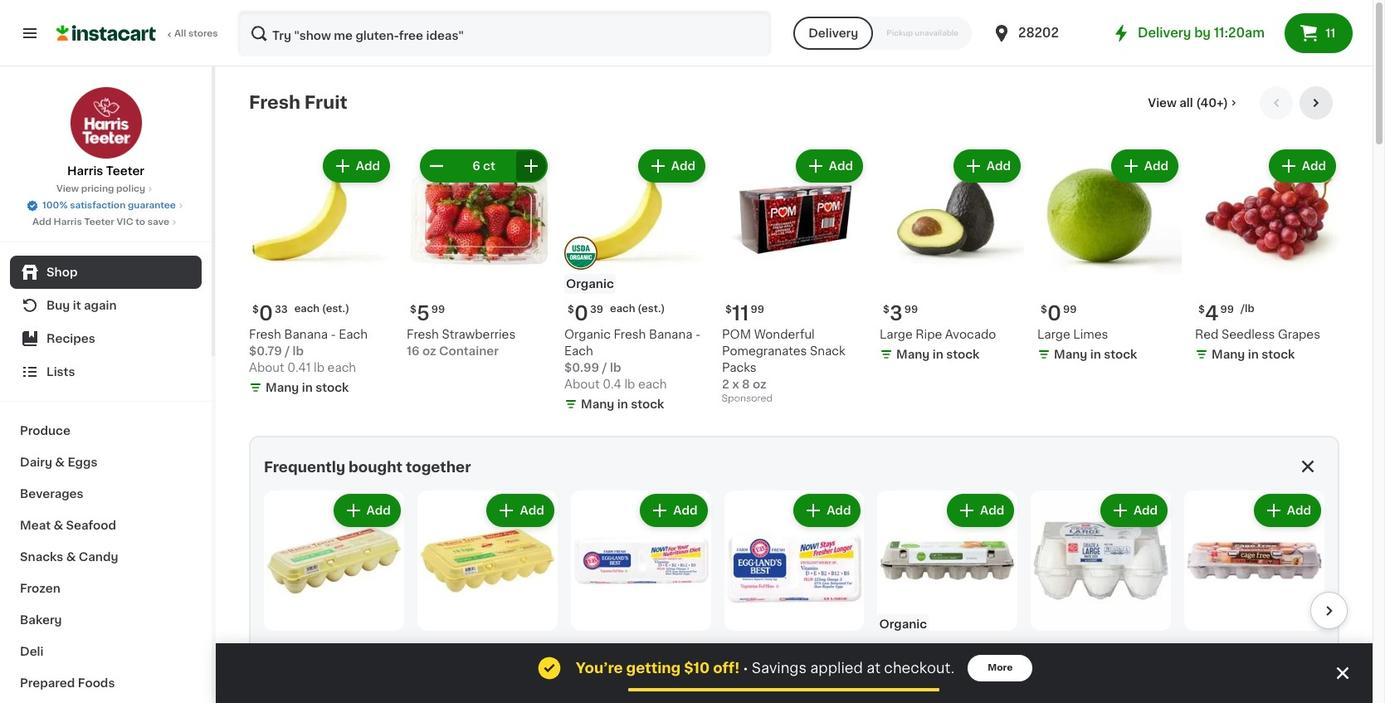 Task type: vqa. For each thing, say whether or not it's contained in the screenshot.
right Nutritional Information on Instacart
no



Task type: describe. For each thing, give the bounding box(es) containing it.
$ 5 99
[[410, 304, 445, 323]]

lb right 0.41 on the left of the page
[[314, 362, 325, 374]]

each right 33
[[295, 304, 320, 314]]

lists link
[[10, 355, 202, 389]]

11 button
[[1285, 13, 1354, 53]]

packs
[[722, 362, 757, 374]]

snack
[[810, 345, 846, 357]]

ct
[[483, 160, 496, 172]]

prepared foods link
[[10, 668, 202, 699]]

many in stock for ripe
[[897, 349, 980, 360]]

item carousel region containing 2
[[241, 484, 1349, 703]]

5
[[417, 304, 430, 323]]

frequently
[[264, 461, 346, 474]]

add harris teeter vic to save link
[[32, 216, 179, 229]]

you're
[[576, 662, 623, 675]]

about inside organic fresh banana - each $0.99 / lb about 0.4 lb each
[[565, 379, 600, 390]]

red seedless grapes
[[1196, 329, 1321, 340]]

large inside eggland's best large white eggs
[[661, 669, 694, 681]]

each (est.) for $ 0 33
[[295, 304, 350, 314]]

fresh for fresh banana - each $0.79 / lb about 0.41 lb each
[[249, 329, 281, 340]]

delivery by 11:20am
[[1139, 27, 1266, 39]]

many in stock for limes
[[1055, 349, 1138, 360]]

fruit
[[305, 94, 348, 111]]

many down 0.4
[[581, 399, 615, 410]]

oz inside fresh strawberries 16 oz container
[[423, 345, 436, 357]]

at
[[867, 662, 881, 675]]

you're getting $10 off!
[[576, 662, 740, 675]]

stock for ripe
[[947, 349, 980, 360]]

$ 3 99 for large
[[884, 304, 919, 323]]

prepared
[[20, 678, 75, 689]]

$ 0 39
[[568, 304, 604, 323]]

100% satisfaction guarantee
[[42, 201, 176, 210]]

fresh inside organic fresh banana - each $0.99 / lb about 0.4 lb each
[[614, 329, 646, 340]]

oz inside pom wonderful pomegranates snack packs 2 x 8 oz
[[753, 379, 767, 390]]

large down $ 0 99
[[1038, 329, 1071, 340]]

item badge image
[[565, 236, 598, 270]]

eggs inside "1 harris teeter™ large white eggs"
[[1069, 686, 1098, 697]]

organic fresh banana - each $0.99 / lb about 0.4 lb each
[[565, 329, 701, 390]]

$ 4 99
[[1199, 304, 1235, 323]]

dairy & eggs
[[20, 457, 98, 468]]

(40+)
[[1197, 97, 1229, 109]]

container
[[439, 345, 499, 357]]

product group containing 1
[[1032, 491, 1172, 703]]

buy
[[47, 300, 70, 311]]

4 simple truth organic™ cage free large brown eggs
[[878, 644, 1014, 703]]

lb up 0.41 on the left of the page
[[293, 345, 304, 357]]

$0.39 each (estimated) element
[[565, 297, 709, 326]]

limes
[[1074, 329, 1109, 340]]

many in stock for seedless
[[1212, 349, 1296, 360]]

11 inside button
[[1326, 27, 1336, 39]]

simple
[[878, 669, 918, 681]]

$ inside $ 0 39
[[568, 305, 575, 315]]

each right 39
[[610, 304, 636, 314]]

vic
[[117, 218, 133, 227]]

view for view all (40+)
[[1149, 97, 1177, 109]]

banana inside fresh banana - each $0.79 / lb about 0.41 lb each
[[284, 329, 328, 340]]

99 for large limes
[[1064, 305, 1077, 315]]

$ inside $ 0 99
[[1041, 305, 1048, 315]]

(est.) for $ 0 33
[[322, 304, 350, 314]]

$10
[[684, 662, 710, 675]]

lists
[[47, 366, 75, 378]]

in down 0.41 on the left of the page
[[302, 382, 313, 394]]

large inside the "4 simple truth organic™ cage free large brown eggs"
[[941, 686, 974, 697]]

8
[[742, 379, 750, 390]]

frozen
[[20, 583, 60, 595]]

more
[[988, 663, 1013, 673]]

(est.) for $ 0 39
[[638, 304, 665, 314]]

$ 6 eggland's best large white eggs
[[725, 644, 847, 697]]

best inside eggland's best large white eggs
[[631, 669, 658, 681]]

all stores
[[174, 29, 218, 38]]

bakery
[[20, 614, 62, 626]]

off!
[[713, 662, 740, 675]]

$ 11 99
[[726, 304, 765, 323]]

pricing
[[81, 184, 114, 193]]

harris teeter link
[[67, 86, 145, 179]]

it
[[73, 300, 81, 311]]

product group containing 6
[[725, 491, 865, 703]]

2 inside button
[[274, 644, 287, 663]]

$ inside '$ 11 99'
[[726, 305, 732, 315]]

prepared foods
[[20, 678, 115, 689]]

pom
[[722, 329, 752, 340]]

& for meat
[[54, 520, 63, 531]]

section inside main content
[[241, 436, 1349, 703]]

deli
[[20, 646, 44, 658]]

deli link
[[10, 636, 202, 668]]

snacks
[[20, 551, 63, 563]]

$ 0 33
[[252, 304, 288, 323]]

grapes
[[1279, 329, 1321, 340]]

instacart logo image
[[56, 23, 156, 43]]

add harris teeter vic to save
[[32, 218, 169, 227]]

all
[[174, 29, 186, 38]]

checkout.
[[885, 662, 955, 675]]

lb up 0.4
[[610, 362, 621, 374]]

x
[[733, 379, 740, 390]]

stock down organic fresh banana - each $0.99 / lb about 0.4 lb each
[[631, 399, 665, 410]]

item carousel region containing 0
[[249, 86, 1340, 423]]

$4.99 per pound element
[[1196, 297, 1340, 326]]

shop
[[47, 267, 78, 278]]

each inside organic fresh banana - each $0.99 / lb about 0.4 lb each
[[565, 345, 594, 357]]

99 for fresh strawberries
[[432, 305, 445, 315]]

frequently bought together
[[264, 461, 471, 474]]

harris for 1
[[1032, 669, 1066, 681]]

product group containing 11
[[722, 146, 867, 408]]

together
[[406, 461, 471, 474]]

seafood
[[66, 520, 116, 531]]

pomegranates
[[722, 345, 807, 357]]

teeter™
[[1069, 669, 1117, 681]]

view all (40+) button
[[1142, 86, 1247, 120]]

eggs inside eggland's best large white eggs
[[608, 686, 637, 697]]

many down 0.41 on the left of the page
[[266, 382, 299, 394]]

beverages link
[[10, 478, 202, 510]]

satisfaction
[[70, 201, 126, 210]]

delivery for delivery by 11:20am
[[1139, 27, 1192, 39]]

/ inside organic fresh banana - each $0.99 / lb about 0.4 lb each
[[602, 362, 607, 374]]

0 for $ 0 39
[[575, 304, 589, 323]]

0.4
[[603, 379, 622, 390]]

snacks & candy link
[[10, 541, 202, 573]]

organic inside organic fresh banana - each $0.99 / lb about 0.4 lb each
[[565, 329, 611, 340]]

$0.33 each (estimated) element
[[249, 297, 394, 326]]

policy
[[116, 184, 145, 193]]

truth
[[921, 669, 951, 681]]

product group containing 5
[[407, 146, 551, 360]]

0 vertical spatial organic
[[566, 278, 614, 290]]

decrement quantity of fresh strawberries image
[[427, 156, 447, 176]]

large inside "1 harris teeter™ large white eggs"
[[1119, 669, 1152, 681]]

add inside add harris teeter vic to save link
[[32, 218, 51, 227]]

increment quantity of fresh strawberries image
[[521, 156, 541, 176]]

stock for limes
[[1105, 349, 1138, 360]]

$ up large ripe avocado
[[884, 305, 890, 315]]

more button
[[968, 655, 1033, 682]]

beverages
[[20, 488, 84, 500]]

1 4 button from the left
[[418, 491, 558, 703]]

2 4 button from the left
[[1185, 491, 1325, 703]]



Task type: locate. For each thing, give the bounding box(es) containing it.
/lb
[[1241, 304, 1255, 314]]

0 horizontal spatial about
[[249, 362, 285, 374]]

0 horizontal spatial /
[[285, 345, 290, 357]]

2 best from the left
[[784, 669, 811, 681]]

1 horizontal spatial delivery
[[1139, 27, 1192, 39]]

large left at
[[814, 669, 847, 681]]

produce link
[[10, 415, 202, 447]]

1 horizontal spatial 3
[[890, 304, 903, 323]]

$0.79
[[249, 345, 282, 357]]

0 horizontal spatial 2
[[274, 644, 287, 663]]

& right meat
[[54, 520, 63, 531]]

$ 0 99
[[1041, 304, 1077, 323]]

each (est.) inside $0.39 each (estimated) element
[[610, 304, 665, 314]]

1 horizontal spatial white
[[725, 686, 759, 697]]

fresh up 16
[[407, 329, 439, 340]]

each inside fresh banana - each $0.79 / lb about 0.41 lb each
[[328, 362, 356, 374]]

28202
[[1019, 27, 1059, 39]]

view for view pricing policy
[[56, 184, 79, 193]]

eggland's inside $ 6 eggland's best large white eggs
[[725, 669, 781, 681]]

many for seedless
[[1212, 349, 1246, 360]]

eggs down savings
[[761, 686, 791, 697]]

view up 100%
[[56, 184, 79, 193]]

1 vertical spatial /
[[602, 362, 607, 374]]

/ up 0.4
[[602, 362, 607, 374]]

in down large ripe avocado
[[933, 349, 944, 360]]

1 horizontal spatial best
[[784, 669, 811, 681]]

about
[[249, 362, 285, 374], [565, 379, 600, 390]]

0 vertical spatial view
[[1149, 97, 1177, 109]]

$
[[252, 305, 259, 315], [410, 305, 417, 315], [568, 305, 575, 315], [726, 305, 732, 315], [884, 305, 890, 315], [1041, 305, 1048, 315], [1199, 305, 1206, 315], [574, 645, 581, 655], [728, 645, 734, 655]]

1 horizontal spatial about
[[565, 379, 600, 390]]

ripe
[[916, 329, 943, 340]]

white inside eggland's best large white eggs
[[571, 686, 605, 697]]

1 vertical spatial teeter
[[84, 218, 114, 227]]

teeter
[[106, 165, 145, 177], [84, 218, 114, 227]]

$ 3 99 for eggland's
[[574, 644, 609, 663]]

harris
[[67, 165, 103, 177], [54, 218, 82, 227], [1032, 669, 1066, 681]]

99 right 5
[[432, 305, 445, 315]]

stock for seedless
[[1262, 349, 1296, 360]]

fresh banana - each $0.79 / lb about 0.41 lb each
[[249, 329, 368, 374]]

many in stock down large ripe avocado
[[897, 349, 980, 360]]

again
[[84, 300, 117, 311]]

99 up ripe
[[905, 305, 919, 315]]

section
[[241, 436, 1349, 703]]

3 0 from the left
[[1048, 304, 1062, 323]]

None search field
[[237, 10, 772, 56]]

2 vertical spatial organic
[[880, 619, 928, 630]]

$ left 33
[[252, 305, 259, 315]]

(est.) inside $0.33 each (estimated) element
[[322, 304, 350, 314]]

11:20am
[[1215, 27, 1266, 39]]

$ up large limes
[[1041, 305, 1048, 315]]

shop link
[[10, 256, 202, 289]]

many in stock down 0.4
[[581, 399, 665, 410]]

product group
[[249, 146, 394, 399], [407, 146, 551, 360], [565, 146, 709, 416], [722, 146, 867, 408], [880, 146, 1025, 366], [1038, 146, 1182, 366], [1196, 146, 1340, 366], [264, 491, 404, 703], [418, 491, 558, 703], [571, 491, 711, 703], [725, 491, 865, 703], [878, 491, 1018, 703], [1032, 491, 1172, 703], [1185, 491, 1325, 703]]

2 (est.) from the left
[[638, 304, 665, 314]]

delivery for delivery
[[809, 27, 859, 39]]

1 horizontal spatial 2
[[722, 379, 730, 390]]

2
[[722, 379, 730, 390], [274, 644, 287, 663]]

-
[[331, 329, 336, 340], [696, 329, 701, 340]]

0 left 39
[[575, 304, 589, 323]]

0 vertical spatial harris
[[67, 165, 103, 177]]

teeter down satisfaction on the top left of the page
[[84, 218, 114, 227]]

about inside fresh banana - each $0.79 / lb about 0.41 lb each
[[249, 362, 285, 374]]

& left candy
[[66, 551, 76, 563]]

view pricing policy link
[[56, 183, 155, 196]]

1 vertical spatial 2
[[274, 644, 287, 663]]

teeter up policy
[[106, 165, 145, 177]]

white down you're
[[571, 686, 605, 697]]

frozen link
[[10, 573, 202, 605]]

fresh for fresh strawberries 16 oz container
[[407, 329, 439, 340]]

each right 0.41 on the left of the page
[[328, 362, 356, 374]]

0 horizontal spatial each (est.)
[[295, 304, 350, 314]]

33
[[275, 305, 288, 315]]

2 inside pom wonderful pomegranates snack packs 2 x 8 oz
[[722, 379, 730, 390]]

$ up the off! on the bottom
[[728, 645, 734, 655]]

1 horizontal spatial each (est.)
[[610, 304, 665, 314]]

0 vertical spatial oz
[[423, 345, 436, 357]]

white
[[571, 686, 605, 697], [725, 686, 759, 697], [1032, 686, 1066, 697]]

0 horizontal spatial best
[[631, 669, 658, 681]]

white inside "1 harris teeter™ large white eggs"
[[1032, 686, 1066, 697]]

0 horizontal spatial delivery
[[809, 27, 859, 39]]

many for limes
[[1055, 349, 1088, 360]]

0 horizontal spatial oz
[[423, 345, 436, 357]]

large left the off! on the bottom
[[661, 669, 694, 681]]

service type group
[[794, 17, 972, 50]]

snacks & candy
[[20, 551, 118, 563]]

1 vertical spatial about
[[565, 379, 600, 390]]

99 for pom wonderful pomegranates snack packs
[[751, 305, 765, 315]]

1 best from the left
[[631, 669, 658, 681]]

0 vertical spatial 6
[[473, 160, 480, 172]]

1 horizontal spatial $ 3 99
[[884, 304, 919, 323]]

organic down $ 0 39
[[565, 329, 611, 340]]

main content containing 0
[[216, 66, 1373, 703]]

0 horizontal spatial 11
[[732, 304, 749, 323]]

- inside organic fresh banana - each $0.99 / lb about 0.4 lb each
[[696, 329, 701, 340]]

eggs inside $ 6 eggland's best large white eggs
[[761, 686, 791, 697]]

- down $0.33 each (estimated) element
[[331, 329, 336, 340]]

0 for $ 0 99
[[1048, 304, 1062, 323]]

produce
[[20, 425, 71, 437]]

stock down red seedless grapes
[[1262, 349, 1296, 360]]

oz right 8
[[753, 379, 767, 390]]

1 banana from the left
[[284, 329, 328, 340]]

$ inside $ 6 eggland's best large white eggs
[[728, 645, 734, 655]]

1 horizontal spatial (est.)
[[638, 304, 665, 314]]

in down 0.4
[[618, 399, 628, 410]]

0 vertical spatial 11
[[1326, 27, 1336, 39]]

delivery
[[1139, 27, 1192, 39], [809, 27, 859, 39]]

eggs down cage
[[878, 702, 907, 703]]

1 vertical spatial view
[[56, 184, 79, 193]]

harris for add
[[54, 218, 82, 227]]

1 vertical spatial 6
[[734, 644, 748, 663]]

Search field
[[239, 12, 771, 55]]

2 horizontal spatial white
[[1032, 686, 1066, 697]]

each (est.) inside $0.33 each (estimated) element
[[295, 304, 350, 314]]

16
[[407, 345, 420, 357]]

each (est.) for $ 0 39
[[610, 304, 665, 314]]

many in stock down 0.41 on the left of the page
[[266, 382, 349, 394]]

in for ripe
[[933, 349, 944, 360]]

guarantee
[[128, 201, 176, 210]]

avocado
[[946, 329, 997, 340]]

$ up you're
[[574, 645, 581, 655]]

2 white from the left
[[725, 686, 759, 697]]

1 eggland's from the left
[[571, 669, 628, 681]]

fresh up $0.79
[[249, 329, 281, 340]]

$ inside $ 5 99
[[410, 305, 417, 315]]

3 for large
[[890, 304, 903, 323]]

pom wonderful pomegranates snack packs 2 x 8 oz
[[722, 329, 846, 390]]

organic
[[566, 278, 614, 290], [565, 329, 611, 340], [880, 619, 928, 630]]

2 banana from the left
[[649, 329, 693, 340]]

lb
[[293, 345, 304, 357], [314, 362, 325, 374], [610, 362, 621, 374], [625, 379, 636, 390]]

many down seedless in the right of the page
[[1212, 349, 1246, 360]]

1 horizontal spatial each
[[565, 345, 594, 357]]

100%
[[42, 201, 68, 210]]

main content
[[216, 66, 1373, 703]]

teeter inside add harris teeter vic to save link
[[84, 218, 114, 227]]

many for ripe
[[897, 349, 930, 360]]

buy it again link
[[10, 289, 202, 322]]

fresh inside fresh banana - each $0.79 / lb about 0.41 lb each
[[249, 329, 281, 340]]

0 up large limes
[[1048, 304, 1062, 323]]

99 left /lb
[[1221, 305, 1235, 315]]

large down truth
[[941, 686, 974, 697]]

$ inside $ 0 33
[[252, 305, 259, 315]]

0 vertical spatial /
[[285, 345, 290, 357]]

each down $0.33 each (estimated) element
[[339, 329, 368, 340]]

0 horizontal spatial view
[[56, 184, 79, 193]]

2 vertical spatial &
[[66, 551, 76, 563]]

save
[[148, 218, 169, 227]]

harris up pricing at the top left
[[67, 165, 103, 177]]

harris down 100%
[[54, 218, 82, 227]]

about down $0.79
[[249, 362, 285, 374]]

brown
[[977, 686, 1014, 697]]

(est.)
[[322, 304, 350, 314], [638, 304, 665, 314]]

99 for eggland's best large white eggs
[[596, 645, 609, 655]]

in down limes in the right top of the page
[[1091, 349, 1102, 360]]

6 left savings
[[734, 644, 748, 663]]

2 eggland's from the left
[[725, 669, 781, 681]]

view pricing policy
[[56, 184, 145, 193]]

99 inside '$ 11 99'
[[751, 305, 765, 315]]

each inside fresh banana - each $0.79 / lb about 0.41 lb each
[[339, 329, 368, 340]]

fresh down $0.39 each (estimated) element
[[614, 329, 646, 340]]

$ 3 99 up ripe
[[884, 304, 919, 323]]

eggs down you're
[[608, 686, 637, 697]]

0 horizontal spatial eggland's
[[571, 669, 628, 681]]

0 horizontal spatial 6
[[473, 160, 480, 172]]

0.41
[[288, 362, 311, 374]]

large
[[880, 329, 913, 340], [1038, 329, 1071, 340], [661, 669, 694, 681], [814, 669, 847, 681], [1119, 669, 1152, 681], [941, 686, 974, 697]]

1 vertical spatial 11
[[732, 304, 749, 323]]

0 horizontal spatial white
[[571, 686, 605, 697]]

eggland's inside eggland's best large white eggs
[[571, 669, 628, 681]]

best inside $ 6 eggland's best large white eggs
[[784, 669, 811, 681]]

organic™
[[954, 669, 1011, 681]]

eggs inside the "4 simple truth organic™ cage free large brown eggs"
[[878, 702, 907, 703]]

1 horizontal spatial 11
[[1326, 27, 1336, 39]]

organic inside section
[[880, 619, 928, 630]]

each up $0.99
[[565, 345, 594, 357]]

0 horizontal spatial (est.)
[[322, 304, 350, 314]]

1
[[1041, 644, 1050, 663]]

2 vertical spatial harris
[[1032, 669, 1066, 681]]

2 0 from the left
[[575, 304, 589, 323]]

harris inside "1 harris teeter™ large white eggs"
[[1032, 669, 1066, 681]]

dairy
[[20, 457, 52, 468]]

- inside fresh banana - each $0.79 / lb about 0.41 lb each
[[331, 329, 336, 340]]

red
[[1196, 329, 1219, 340]]

product group containing 2
[[264, 491, 404, 703]]

all
[[1180, 97, 1194, 109]]

fresh
[[249, 94, 301, 111], [249, 329, 281, 340], [407, 329, 439, 340], [614, 329, 646, 340]]

0 vertical spatial each
[[339, 329, 368, 340]]

0 horizontal spatial banana
[[284, 329, 328, 340]]

3 white from the left
[[1032, 686, 1066, 697]]

99 up you're
[[596, 645, 609, 655]]

99 inside $ 5 99
[[432, 305, 445, 315]]

0 horizontal spatial each
[[339, 329, 368, 340]]

banana down $0.33 each (estimated) element
[[284, 329, 328, 340]]

1 (est.) from the left
[[322, 304, 350, 314]]

•
[[743, 662, 749, 675]]

eggs up beverages link
[[68, 457, 98, 468]]

3 for eggland's
[[581, 644, 594, 663]]

buy it again
[[47, 300, 117, 311]]

stock down fresh banana - each $0.79 / lb about 0.41 lb each
[[316, 382, 349, 394]]

1 horizontal spatial 6
[[734, 644, 748, 663]]

$0.99
[[565, 362, 600, 374]]

1 harris teeter™ large white eggs
[[1032, 644, 1152, 697]]

0 vertical spatial $ 3 99
[[884, 304, 919, 323]]

• savings applied at checkout.
[[743, 662, 955, 675]]

large right teeter™
[[1119, 669, 1152, 681]]

candy
[[79, 551, 118, 563]]

recipes link
[[10, 322, 202, 355]]

0 vertical spatial about
[[249, 362, 285, 374]]

99 inside section
[[596, 645, 609, 655]]

2 each (est.) from the left
[[610, 304, 665, 314]]

each inside organic fresh banana - each $0.99 / lb about 0.4 lb each
[[639, 379, 667, 390]]

0 for $ 0 33
[[259, 304, 273, 323]]

fresh inside fresh strawberries 16 oz container
[[407, 329, 439, 340]]

6 inside $ 6 eggland's best large white eggs
[[734, 644, 748, 663]]

0 vertical spatial teeter
[[106, 165, 145, 177]]

/ inside fresh banana - each $0.79 / lb about 0.41 lb each
[[285, 345, 290, 357]]

0 vertical spatial item carousel region
[[249, 86, 1340, 423]]

delivery inside button
[[809, 27, 859, 39]]

harris teeter
[[67, 165, 145, 177]]

in down red seedless grapes
[[1249, 349, 1259, 360]]

1 horizontal spatial -
[[696, 329, 701, 340]]

28202 button
[[992, 10, 1092, 56]]

$ 3 99 up eggland's best large white eggs
[[574, 644, 609, 663]]

view left all
[[1149, 97, 1177, 109]]

(est.) up organic fresh banana - each $0.99 / lb about 0.4 lb each
[[638, 304, 665, 314]]

$ 3 99
[[884, 304, 919, 323], [574, 644, 609, 663]]

99 inside $ 0 99
[[1064, 305, 1077, 315]]

0 left 33
[[259, 304, 273, 323]]

2 horizontal spatial 0
[[1048, 304, 1062, 323]]

1 horizontal spatial 4 button
[[1185, 491, 1325, 703]]

harris down 1 at the right bottom of page
[[1032, 669, 1066, 681]]

wonderful
[[755, 329, 815, 340]]

6 ct
[[473, 160, 496, 172]]

1 vertical spatial item carousel region
[[241, 484, 1349, 703]]

large left ripe
[[880, 329, 913, 340]]

item carousel region
[[249, 86, 1340, 423], [241, 484, 1349, 703]]

delivery by 11:20am link
[[1112, 23, 1266, 43]]

view inside 'popup button'
[[1149, 97, 1177, 109]]

1 vertical spatial 3
[[581, 644, 594, 663]]

99 for large ripe avocado
[[905, 305, 919, 315]]

each (est.) right 39
[[610, 304, 665, 314]]

organic up 39
[[566, 278, 614, 290]]

savings
[[752, 662, 807, 675]]

0 vertical spatial &
[[55, 457, 65, 468]]

1 horizontal spatial eggland's
[[725, 669, 781, 681]]

oz right 16
[[423, 345, 436, 357]]

1 vertical spatial $ 3 99
[[574, 644, 609, 663]]

recipes
[[47, 333, 95, 345]]

harris teeter logo image
[[69, 86, 142, 159]]

1 vertical spatial &
[[54, 520, 63, 531]]

0 horizontal spatial 3
[[581, 644, 594, 663]]

4 inside the "4 simple truth organic™ cage free large brown eggs"
[[888, 644, 902, 663]]

$ up 16
[[410, 305, 417, 315]]

$ inside '$ 4 99'
[[1199, 305, 1206, 315]]

11 inside main content
[[732, 304, 749, 323]]

1 - from the left
[[331, 329, 336, 340]]

1 horizontal spatial view
[[1149, 97, 1177, 109]]

each (est.)
[[295, 304, 350, 314], [610, 304, 665, 314]]

strawberries
[[442, 329, 516, 340]]

$ 3 99 inside section
[[574, 644, 609, 663]]

1 horizontal spatial banana
[[649, 329, 693, 340]]

3 inside section
[[581, 644, 594, 663]]

1 horizontal spatial /
[[602, 362, 607, 374]]

0
[[259, 304, 273, 323], [575, 304, 589, 323], [1048, 304, 1062, 323]]

99 inside '$ 4 99'
[[1221, 305, 1235, 315]]

section containing 2
[[241, 436, 1349, 703]]

lb right 0.4
[[625, 379, 636, 390]]

many down large limes
[[1055, 349, 1088, 360]]

(est.) up fresh banana - each $0.79 / lb about 0.41 lb each
[[322, 304, 350, 314]]

39
[[590, 305, 604, 315]]

many down ripe
[[897, 349, 930, 360]]

white down '•'
[[725, 686, 759, 697]]

each (est.) right 33
[[295, 304, 350, 314]]

99 up pom
[[751, 305, 765, 315]]

0 vertical spatial 2
[[722, 379, 730, 390]]

3 up eggland's best large white eggs
[[581, 644, 594, 663]]

white inside $ 6 eggland's best large white eggs
[[725, 686, 759, 697]]

&
[[55, 457, 65, 468], [54, 520, 63, 531], [66, 551, 76, 563]]

many in stock
[[897, 349, 980, 360], [1055, 349, 1138, 360], [1212, 349, 1296, 360], [266, 382, 349, 394], [581, 399, 665, 410]]

0 horizontal spatial 0
[[259, 304, 273, 323]]

eggs down teeter™
[[1069, 686, 1098, 697]]

1 horizontal spatial oz
[[753, 379, 767, 390]]

(est.) inside $0.39 each (estimated) element
[[638, 304, 665, 314]]

bought
[[349, 461, 403, 474]]

1 vertical spatial harris
[[54, 218, 82, 227]]

stores
[[188, 29, 218, 38]]

1 0 from the left
[[259, 304, 273, 323]]

& for snacks
[[66, 551, 76, 563]]

99 up large limes
[[1064, 305, 1077, 315]]

3 up large ripe avocado
[[890, 304, 903, 323]]

fresh strawberries 16 oz container
[[407, 329, 516, 357]]

1 white from the left
[[571, 686, 605, 697]]

eggland's
[[571, 669, 628, 681], [725, 669, 781, 681]]

- left pom
[[696, 329, 701, 340]]

0 horizontal spatial 4 button
[[418, 491, 558, 703]]

2 button
[[264, 491, 404, 703]]

by
[[1195, 27, 1212, 39]]

/ up 0.41 on the left of the page
[[285, 345, 290, 357]]

fresh for fresh fruit
[[249, 94, 301, 111]]

1 vertical spatial organic
[[565, 329, 611, 340]]

0 horizontal spatial -
[[331, 329, 336, 340]]

stock down limes in the right top of the page
[[1105, 349, 1138, 360]]

fresh left 'fruit' at top left
[[249, 94, 301, 111]]

99
[[432, 305, 445, 315], [751, 305, 765, 315], [905, 305, 919, 315], [1064, 305, 1077, 315], [1221, 305, 1235, 315], [596, 645, 609, 655]]

& right dairy
[[55, 457, 65, 468]]

0 vertical spatial 3
[[890, 304, 903, 323]]

1 vertical spatial each
[[565, 345, 594, 357]]

banana inside organic fresh banana - each $0.99 / lb about 0.4 lb each
[[649, 329, 693, 340]]

& for dairy
[[55, 457, 65, 468]]

stock down avocado
[[947, 349, 980, 360]]

meat & seafood link
[[10, 510, 202, 541]]

organic up the checkout.
[[880, 619, 928, 630]]

$ up pom
[[726, 305, 732, 315]]

6 left ct
[[473, 160, 480, 172]]

applied
[[811, 662, 863, 675]]

about down $0.99
[[565, 379, 600, 390]]

many
[[897, 349, 930, 360], [1055, 349, 1088, 360], [1212, 349, 1246, 360], [266, 382, 299, 394], [581, 399, 615, 410]]

1 horizontal spatial 0
[[575, 304, 589, 323]]

treatment tracker modal dialog
[[216, 644, 1373, 703]]

1 each (est.) from the left
[[295, 304, 350, 314]]

1 vertical spatial oz
[[753, 379, 767, 390]]

each right 0.4
[[639, 379, 667, 390]]

all stores link
[[56, 10, 219, 56]]

banana down $0.39 each (estimated) element
[[649, 329, 693, 340]]

bakery link
[[10, 605, 202, 636]]

many in stock down limes in the right top of the page
[[1055, 349, 1138, 360]]

white down 1 at the right bottom of page
[[1032, 686, 1066, 697]]

teeter inside harris teeter link
[[106, 165, 145, 177]]

sponsored badge image
[[722, 394, 773, 404]]

in for seedless
[[1249, 349, 1259, 360]]

dairy & eggs link
[[10, 447, 202, 478]]

2 - from the left
[[696, 329, 701, 340]]

add button
[[324, 151, 389, 181], [640, 151, 704, 181], [798, 151, 862, 181], [956, 151, 1020, 181], [1113, 151, 1177, 181], [1271, 151, 1335, 181], [335, 496, 399, 526], [489, 496, 553, 526], [642, 496, 706, 526], [796, 496, 860, 526], [949, 496, 1013, 526], [1103, 496, 1167, 526], [1256, 496, 1320, 526]]

6
[[473, 160, 480, 172], [734, 644, 748, 663]]

meat
[[20, 520, 51, 531]]

$ up red
[[1199, 305, 1206, 315]]

many in stock down red seedless grapes
[[1212, 349, 1296, 360]]

0 horizontal spatial $ 3 99
[[574, 644, 609, 663]]

$ left 39
[[568, 305, 575, 315]]

in for limes
[[1091, 349, 1102, 360]]

each
[[339, 329, 368, 340], [565, 345, 594, 357]]

large inside $ 6 eggland's best large white eggs
[[814, 669, 847, 681]]



